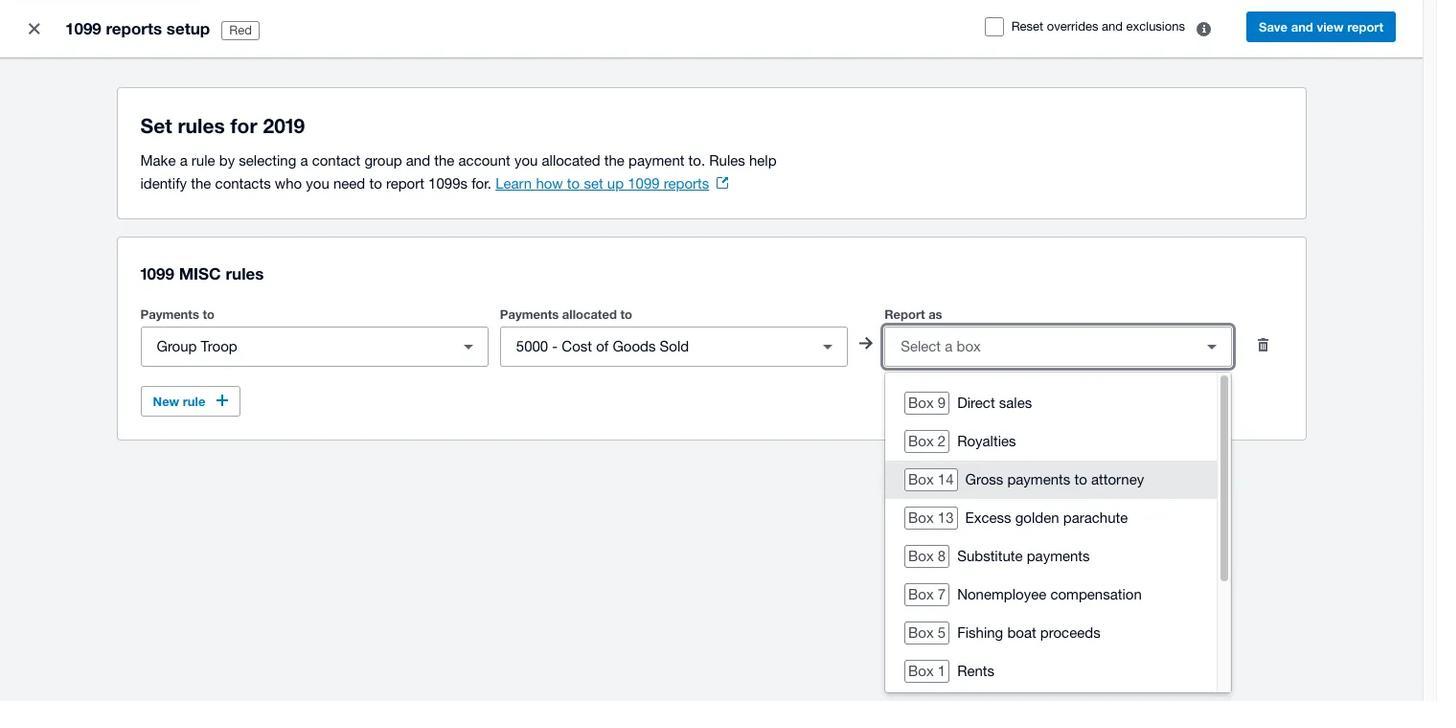 Task type: locate. For each thing, give the bounding box(es) containing it.
allocated up how
[[542, 152, 601, 169]]

rules right misc
[[226, 264, 264, 284]]

report as
[[885, 307, 943, 322]]

to
[[369, 175, 382, 192], [567, 175, 580, 192], [203, 307, 215, 322], [621, 307, 633, 322], [1075, 472, 1088, 488]]

to inside list box
[[1075, 472, 1088, 488]]

0 horizontal spatial 1099
[[65, 18, 101, 38]]

0 vertical spatial payments
[[1008, 472, 1071, 488]]

0 vertical spatial 1099
[[65, 18, 101, 38]]

to up payments allocated to field
[[621, 307, 633, 322]]

and left "view"
[[1292, 19, 1314, 35]]

to for learn
[[567, 175, 580, 192]]

reports
[[106, 18, 162, 38], [664, 175, 710, 192]]

payments allocated to
[[500, 307, 633, 322]]

0 horizontal spatial a
[[180, 152, 188, 169]]

box for box 9
[[909, 395, 934, 411]]

0 vertical spatial allocated
[[542, 152, 601, 169]]

8 box from the top
[[909, 663, 934, 680]]

gross payments to attorney
[[966, 472, 1145, 488]]

1 vertical spatial report
[[386, 175, 425, 192]]

1 vertical spatial reports
[[664, 175, 710, 192]]

payments for payments to
[[140, 307, 199, 322]]

box 13
[[909, 510, 954, 526]]

the up 1099s
[[434, 152, 455, 169]]

to.
[[689, 152, 706, 169]]

9
[[938, 395, 946, 411]]

misc
[[179, 264, 221, 284]]

1 box from the top
[[909, 395, 934, 411]]

direct
[[958, 395, 996, 411]]

Payments allocated to field
[[501, 329, 809, 365]]

parachute
[[1064, 510, 1128, 526]]

box left 8
[[909, 548, 934, 565]]

account
[[459, 152, 511, 169]]

red
[[229, 23, 252, 37]]

1099 left misc
[[140, 264, 174, 284]]

rule
[[192, 152, 215, 169], [183, 394, 205, 409]]

Report as field
[[886, 329, 1194, 365]]

close rules image
[[15, 10, 54, 48]]

0 horizontal spatial reports
[[106, 18, 162, 38]]

5
[[938, 625, 946, 641]]

0 horizontal spatial rules
[[178, 114, 225, 138]]

payments
[[1008, 472, 1071, 488], [1027, 548, 1090, 565]]

0 horizontal spatial payments
[[140, 307, 199, 322]]

set rules for 2019
[[140, 114, 305, 138]]

1099
[[65, 18, 101, 38], [628, 175, 660, 192], [140, 264, 174, 284]]

box left 7
[[909, 587, 934, 603]]

group
[[886, 373, 1232, 702]]

1 payments from the left
[[140, 307, 199, 322]]

you right who
[[306, 175, 329, 192]]

list box
[[886, 373, 1218, 702]]

substitute
[[958, 548, 1023, 565]]

2 box from the top
[[909, 433, 934, 450]]

1 horizontal spatial 1099
[[140, 264, 174, 284]]

the
[[434, 152, 455, 169], [605, 152, 625, 169], [191, 175, 211, 192]]

new rule button
[[140, 386, 241, 417]]

contact
[[312, 152, 361, 169]]

fishing
[[958, 625, 1004, 641]]

proceeds
[[1041, 625, 1101, 641]]

1099 reports setup
[[65, 18, 210, 38]]

reset overrides and exclusions
[[1012, 19, 1186, 34]]

excess golden parachute
[[966, 510, 1128, 526]]

a
[[180, 152, 188, 169], [300, 152, 308, 169]]

payments up "golden"
[[1008, 472, 1071, 488]]

0 horizontal spatial the
[[191, 175, 211, 192]]

2 horizontal spatial 1099
[[628, 175, 660, 192]]

box left 9
[[909, 395, 934, 411]]

and right overrides
[[1102, 19, 1123, 34]]

box left 1
[[909, 663, 934, 680]]

to down 1099 misc rules at the top of the page
[[203, 307, 215, 322]]

box left 5
[[909, 625, 934, 641]]

1 vertical spatial 1099
[[628, 175, 660, 192]]

new rule
[[153, 394, 205, 409]]

who
[[275, 175, 302, 192]]

you
[[515, 152, 538, 169], [306, 175, 329, 192]]

box
[[909, 395, 934, 411], [909, 433, 934, 450], [909, 472, 934, 488], [909, 510, 934, 526], [909, 548, 934, 565], [909, 587, 934, 603], [909, 625, 934, 641], [909, 663, 934, 680]]

rules
[[710, 152, 746, 169]]

0 vertical spatial reports
[[106, 18, 162, 38]]

1 horizontal spatial payments
[[500, 307, 559, 322]]

rules left the for
[[178, 114, 225, 138]]

make a rule by selecting a contact group and the account you allocated the payment to. rules help identify the contacts who you need to report 1099s for.
[[140, 152, 777, 192]]

box for box 7
[[909, 587, 934, 603]]

0 vertical spatial rule
[[192, 152, 215, 169]]

box for box 1
[[909, 663, 934, 680]]

report right "view"
[[1348, 19, 1384, 35]]

1 horizontal spatial report
[[1348, 19, 1384, 35]]

1 horizontal spatial rules
[[226, 264, 264, 284]]

payments up the nonemployee compensation
[[1027, 548, 1090, 565]]

2 payments from the left
[[500, 307, 559, 322]]

save and view report button
[[1247, 12, 1397, 42]]

7 box from the top
[[909, 625, 934, 641]]

box for box 14
[[909, 472, 934, 488]]

rents
[[958, 663, 995, 680]]

report
[[1348, 19, 1384, 35], [386, 175, 425, 192]]

you up learn
[[515, 152, 538, 169]]

reports left setup
[[106, 18, 162, 38]]

1 horizontal spatial you
[[515, 152, 538, 169]]

1 vertical spatial rules
[[226, 264, 264, 284]]

box left the 2
[[909, 433, 934, 450]]

box left 14
[[909, 472, 934, 488]]

overrides
[[1047, 19, 1099, 34]]

4 box from the top
[[909, 510, 934, 526]]

rule inside make a rule by selecting a contact group and the account you allocated the payment to. rules help identify the contacts who you need to report 1099s for.
[[192, 152, 215, 169]]

expand list image
[[809, 328, 847, 366]]

1 horizontal spatial a
[[300, 152, 308, 169]]

and
[[1102, 19, 1123, 34], [1292, 19, 1314, 35], [406, 152, 430, 169]]

save and view report
[[1259, 19, 1384, 35]]

a up who
[[300, 152, 308, 169]]

nonemployee compensation
[[958, 587, 1142, 603]]

to left attorney
[[1075, 472, 1088, 488]]

payments
[[140, 307, 199, 322], [500, 307, 559, 322]]

0 vertical spatial rules
[[178, 114, 225, 138]]

reports down to. at the left top of page
[[664, 175, 710, 192]]

learn
[[496, 175, 532, 192]]

0 vertical spatial report
[[1348, 19, 1384, 35]]

6 box from the top
[[909, 587, 934, 603]]

rules
[[178, 114, 225, 138], [226, 264, 264, 284]]

report
[[885, 307, 925, 322]]

box 8
[[909, 548, 946, 565]]

13
[[938, 510, 954, 526]]

up
[[608, 175, 624, 192]]

report down group
[[386, 175, 425, 192]]

payments to
[[140, 307, 215, 322]]

1099 for 1099 misc rules
[[140, 264, 174, 284]]

rule right 'new'
[[183, 394, 205, 409]]

a right make
[[180, 152, 188, 169]]

report inside button
[[1348, 19, 1384, 35]]

rule left by
[[192, 152, 215, 169]]

5 box from the top
[[909, 548, 934, 565]]

2
[[938, 433, 946, 450]]

box left the 13
[[909, 510, 934, 526]]

1 vertical spatial allocated
[[562, 307, 617, 322]]

0 horizontal spatial report
[[386, 175, 425, 192]]

expand list of contact groups image
[[449, 328, 488, 366]]

by
[[219, 152, 235, 169]]

sales
[[1000, 395, 1033, 411]]

1 vertical spatial you
[[306, 175, 329, 192]]

the right "identify"
[[191, 175, 211, 192]]

2 horizontal spatial and
[[1292, 19, 1314, 35]]

2 vertical spatial 1099
[[140, 264, 174, 284]]

to for gross
[[1075, 472, 1088, 488]]

0 horizontal spatial and
[[406, 152, 430, 169]]

1099 misc rules
[[140, 264, 264, 284]]

and right group
[[406, 152, 430, 169]]

1099 right close rules image
[[65, 18, 101, 38]]

attorney
[[1092, 472, 1145, 488]]

1 vertical spatial rule
[[183, 394, 205, 409]]

the up up
[[605, 152, 625, 169]]

0 horizontal spatial you
[[306, 175, 329, 192]]

3 box from the top
[[909, 472, 934, 488]]

1099 down payment
[[628, 175, 660, 192]]

box 5
[[909, 625, 946, 641]]

allocated
[[542, 152, 601, 169], [562, 307, 617, 322]]

to left set
[[567, 175, 580, 192]]

to down group
[[369, 175, 382, 192]]

allocated up payments allocated to field
[[562, 307, 617, 322]]

1 vertical spatial payments
[[1027, 548, 1090, 565]]

substitute payments
[[958, 548, 1090, 565]]

golden
[[1016, 510, 1060, 526]]



Task type: vqa. For each thing, say whether or not it's contained in the screenshot.


Task type: describe. For each thing, give the bounding box(es) containing it.
box 7
[[909, 587, 946, 603]]

fishing boat proceeds
[[958, 625, 1101, 641]]

direct sales
[[958, 395, 1033, 411]]

14
[[938, 472, 954, 488]]

box 2
[[909, 433, 946, 450]]

learn how to set up 1099 reports link
[[496, 175, 729, 192]]

for
[[231, 114, 257, 138]]

box 1
[[909, 663, 946, 680]]

box for box 13
[[909, 510, 934, 526]]

boat
[[1008, 625, 1037, 641]]

1 a from the left
[[180, 152, 188, 169]]

payment
[[629, 152, 685, 169]]

expand list of boxes image
[[1194, 328, 1232, 366]]

report inside make a rule by selecting a contact group and the account you allocated the payment to. rules help identify the contacts who you need to report 1099s for.
[[386, 175, 425, 192]]

view
[[1317, 19, 1344, 35]]

box 9
[[909, 395, 946, 411]]

reset
[[1012, 19, 1044, 34]]

and inside make a rule by selecting a contact group and the account you allocated the payment to. rules help identify the contacts who you need to report 1099s for.
[[406, 152, 430, 169]]

excess
[[966, 510, 1012, 526]]

learn how to set up 1099 reports
[[496, 175, 710, 192]]

group
[[365, 152, 402, 169]]

contacts
[[215, 175, 271, 192]]

selecting
[[239, 152, 296, 169]]

1 horizontal spatial the
[[434, 152, 455, 169]]

box for box 8
[[909, 548, 934, 565]]

royalties
[[958, 433, 1017, 450]]

box 14
[[909, 472, 954, 488]]

to inside make a rule by selecting a contact group and the account you allocated the payment to. rules help identify the contacts who you need to report 1099s for.
[[369, 175, 382, 192]]

need
[[333, 175, 365, 192]]

2 horizontal spatial the
[[605, 152, 625, 169]]

list box containing box 9
[[886, 373, 1218, 702]]

0 vertical spatial you
[[515, 152, 538, 169]]

2019
[[263, 114, 305, 138]]

delete the incomplete rule, where payments to the group troop are allocated to 5000 - cost of goods sold image
[[1245, 326, 1283, 364]]

help
[[750, 152, 777, 169]]

7
[[938, 587, 946, 603]]

rule inside button
[[183, 394, 205, 409]]

clear overrides and exclusions image
[[1186, 10, 1224, 48]]

compensation
[[1051, 587, 1142, 603]]

and inside button
[[1292, 19, 1314, 35]]

for.
[[472, 175, 492, 192]]

allocated inside make a rule by selecting a contact group and the account you allocated the payment to. rules help identify the contacts who you need to report 1099s for.
[[542, 152, 601, 169]]

save
[[1259, 19, 1288, 35]]

2 a from the left
[[300, 152, 308, 169]]

new
[[153, 394, 179, 409]]

Payments to field
[[141, 329, 449, 365]]

set
[[140, 114, 172, 138]]

8
[[938, 548, 946, 565]]

1
[[938, 663, 946, 680]]

box for box 2
[[909, 433, 934, 450]]

how
[[536, 175, 563, 192]]

1099s
[[429, 175, 468, 192]]

identify
[[140, 175, 187, 192]]

to for payments
[[621, 307, 633, 322]]

1 horizontal spatial and
[[1102, 19, 1123, 34]]

nonemployee
[[958, 587, 1047, 603]]

gross
[[966, 472, 1004, 488]]

1 horizontal spatial reports
[[664, 175, 710, 192]]

payments for gross
[[1008, 472, 1071, 488]]

group containing box 9
[[886, 373, 1232, 702]]

make
[[140, 152, 176, 169]]

payments for payments allocated to
[[500, 307, 559, 322]]

box for box 5
[[909, 625, 934, 641]]

1099 for 1099 reports setup
[[65, 18, 101, 38]]

setup
[[167, 18, 210, 38]]

exclusions
[[1127, 19, 1186, 34]]

as
[[929, 307, 943, 322]]

set
[[584, 175, 604, 192]]

payments for substitute
[[1027, 548, 1090, 565]]



